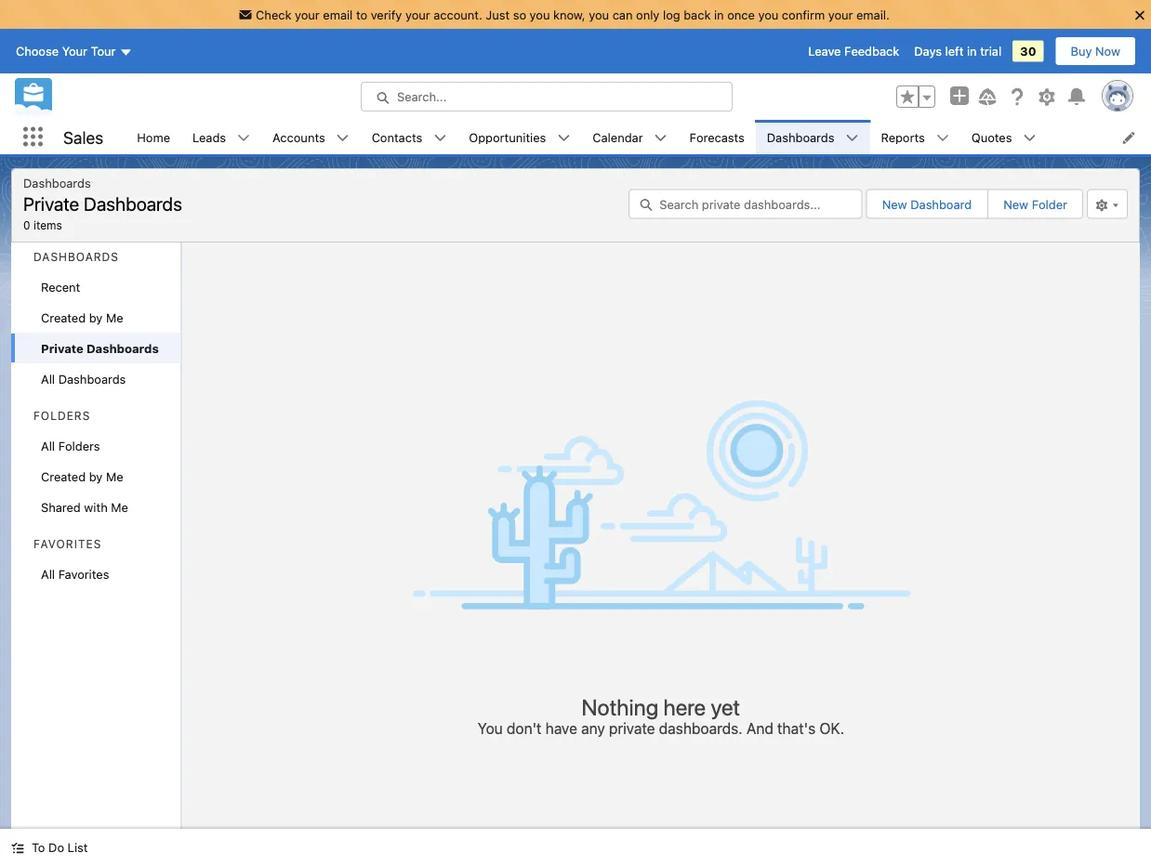 Task type: locate. For each thing, give the bounding box(es) containing it.
verify
[[371, 7, 402, 21]]

new folder button
[[988, 189, 1083, 219]]

1 horizontal spatial you
[[589, 7, 609, 21]]

1 all from the top
[[41, 372, 55, 386]]

and
[[746, 720, 773, 738]]

folders
[[33, 410, 90, 423], [58, 439, 100, 453]]

text default image inside quotes list item
[[1023, 132, 1036, 145]]

account.
[[434, 7, 482, 21]]

in right left
[[967, 44, 977, 58]]

text default image inside reports list item
[[936, 132, 949, 145]]

dashboards right forecasts
[[767, 130, 835, 144]]

created for private
[[41, 311, 86, 325]]

text default image inside dashboards list item
[[846, 132, 859, 145]]

calendar list item
[[581, 120, 678, 154]]

created by me link up the private dashboards
[[11, 302, 181, 333]]

text default image right leads
[[237, 132, 250, 145]]

all
[[41, 372, 55, 386], [41, 439, 55, 453], [41, 567, 55, 581]]

favorites down shared with me on the bottom left
[[58, 567, 109, 581]]

created by me link up with in the left of the page
[[11, 461, 181, 492]]

0 vertical spatial created by me
[[41, 311, 123, 325]]

new dashboard button
[[867, 190, 987, 218]]

text default image inside the accounts list item
[[336, 132, 349, 145]]

text default image for quotes
[[1023, 132, 1036, 145]]

all down "private dashboards" link in the top left of the page
[[41, 372, 55, 386]]

created by me down recent link
[[41, 311, 123, 325]]

1 vertical spatial created
[[41, 470, 86, 484]]

text default image inside contacts list item
[[434, 132, 447, 145]]

0 horizontal spatial your
[[295, 7, 320, 21]]

folders up the all folders
[[33, 410, 90, 423]]

your
[[295, 7, 320, 21], [405, 7, 430, 21], [828, 7, 853, 21]]

1 vertical spatial by
[[89, 470, 103, 484]]

1 vertical spatial favorites
[[58, 567, 109, 581]]

text default image
[[846, 132, 859, 145], [936, 132, 949, 145]]

you
[[478, 720, 503, 738]]

dashboards inside list item
[[767, 130, 835, 144]]

dashboards
[[767, 130, 835, 144], [23, 176, 91, 190], [84, 192, 182, 214], [33, 251, 119, 264], [87, 341, 159, 355], [58, 372, 126, 386]]

so
[[513, 7, 526, 21]]

days
[[914, 44, 942, 58]]

buy now
[[1071, 44, 1120, 58]]

dashboards down "private dashboards" link in the top left of the page
[[58, 372, 126, 386]]

reports list item
[[870, 120, 960, 154]]

1 vertical spatial created by me
[[41, 470, 123, 484]]

1 horizontal spatial in
[[967, 44, 977, 58]]

favorites
[[33, 538, 102, 551], [58, 567, 109, 581]]

3 you from the left
[[758, 7, 779, 21]]

in right back
[[714, 7, 724, 21]]

text default image right quotes
[[1023, 132, 1036, 145]]

private up the items
[[23, 192, 79, 214]]

text default image inside opportunities list item
[[557, 132, 570, 145]]

created by me link for with
[[11, 461, 181, 492]]

1 created by me link from the top
[[11, 302, 181, 333]]

search... button
[[361, 82, 733, 112]]

trial
[[980, 44, 1002, 58]]

text default image left reports link
[[846, 132, 859, 145]]

text default image right reports
[[936, 132, 949, 145]]

you left can
[[589, 7, 609, 21]]

2 created from the top
[[41, 470, 86, 484]]

created by me for shared
[[41, 470, 123, 484]]

0 vertical spatial private
[[23, 192, 79, 214]]

all for all favorites
[[41, 567, 55, 581]]

0 horizontal spatial text default image
[[846, 132, 859, 145]]

1 vertical spatial private
[[41, 341, 83, 355]]

leads list item
[[181, 120, 261, 154]]

by
[[89, 311, 103, 325], [89, 470, 103, 484]]

1 horizontal spatial new
[[1003, 197, 1029, 211]]

0 vertical spatial folders
[[33, 410, 90, 423]]

created by me
[[41, 311, 123, 325], [41, 470, 123, 484]]

shared
[[41, 500, 81, 514]]

1 vertical spatial in
[[967, 44, 977, 58]]

2 created by me link from the top
[[11, 461, 181, 492]]

1 created from the top
[[41, 311, 86, 325]]

private up all dashboards at the left top
[[41, 341, 83, 355]]

2 new from the left
[[1003, 197, 1029, 211]]

text default image for leads
[[237, 132, 250, 145]]

to
[[356, 7, 367, 21]]

private inside "private dashboards" link
[[41, 341, 83, 355]]

created up 'shared'
[[41, 470, 86, 484]]

2 created by me from the top
[[41, 470, 123, 484]]

ok.
[[819, 720, 844, 738]]

all favorites link
[[11, 559, 181, 590]]

0 vertical spatial me
[[106, 311, 123, 325]]

me up the private dashboards
[[106, 311, 123, 325]]

list
[[126, 120, 1151, 154]]

dashboards private dashboards 0 items
[[23, 176, 182, 232]]

you right 'so'
[[530, 7, 550, 21]]

private
[[23, 192, 79, 214], [41, 341, 83, 355]]

calendar link
[[581, 120, 654, 154]]

don't
[[507, 720, 542, 738]]

1 vertical spatial folders
[[58, 439, 100, 453]]

text default image right calendar
[[654, 132, 667, 145]]

your right verify
[[405, 7, 430, 21]]

1 vertical spatial me
[[106, 470, 123, 484]]

new left dashboard
[[882, 197, 907, 211]]

quotes
[[971, 130, 1012, 144]]

new folder
[[1003, 197, 1067, 211]]

folders up shared with me on the bottom left
[[58, 439, 100, 453]]

quotes list item
[[960, 120, 1047, 154]]

text default image down the "search..." button
[[557, 132, 570, 145]]

all up 'shared'
[[41, 439, 55, 453]]

me down all folders link
[[106, 470, 123, 484]]

text default image inside calendar list item
[[654, 132, 667, 145]]

0 vertical spatial created by me link
[[11, 302, 181, 333]]

in
[[714, 7, 724, 21], [967, 44, 977, 58]]

your left email
[[295, 7, 320, 21]]

0
[[23, 219, 30, 232]]

2 vertical spatial all
[[41, 567, 55, 581]]

1 text default image from the left
[[846, 132, 859, 145]]

0 vertical spatial by
[[89, 311, 103, 325]]

2 by from the top
[[89, 470, 103, 484]]

text default image right contacts
[[434, 132, 447, 145]]

text default image inside to do list button
[[11, 842, 24, 855]]

by down recent link
[[89, 311, 103, 325]]

dashboards up recent
[[33, 251, 119, 264]]

text default image
[[237, 132, 250, 145], [336, 132, 349, 145], [434, 132, 447, 145], [557, 132, 570, 145], [654, 132, 667, 145], [1023, 132, 1036, 145], [11, 842, 24, 855]]

you right once
[[758, 7, 779, 21]]

favorites up all favorites
[[33, 538, 102, 551]]

new for new dashboard
[[882, 197, 907, 211]]

forecasts link
[[678, 120, 756, 154]]

new for new folder
[[1003, 197, 1029, 211]]

opportunities list item
[[458, 120, 581, 154]]

1 new from the left
[[882, 197, 907, 211]]

all for all dashboards
[[41, 372, 55, 386]]

2 vertical spatial me
[[111, 500, 128, 514]]

created
[[41, 311, 86, 325], [41, 470, 86, 484]]

me for with
[[106, 470, 123, 484]]

dashboards down home 'link'
[[84, 192, 182, 214]]

have
[[546, 720, 577, 738]]

2 horizontal spatial you
[[758, 7, 779, 21]]

log
[[663, 7, 680, 21]]

all down 'shared'
[[41, 567, 55, 581]]

list
[[68, 841, 88, 855]]

1 vertical spatial created by me link
[[11, 461, 181, 492]]

1 horizontal spatial text default image
[[936, 132, 949, 145]]

created by me link for dashboards
[[11, 302, 181, 333]]

text default image left to
[[11, 842, 24, 855]]

me
[[106, 311, 123, 325], [106, 470, 123, 484], [111, 500, 128, 514]]

do
[[48, 841, 64, 855]]

0 horizontal spatial you
[[530, 7, 550, 21]]

created by me link
[[11, 302, 181, 333], [11, 461, 181, 492]]

Search private dashboards... text field
[[629, 189, 863, 219]]

0 horizontal spatial new
[[882, 197, 907, 211]]

created by me up shared with me on the bottom left
[[41, 470, 123, 484]]

new left folder
[[1003, 197, 1029, 211]]

by up with in the left of the page
[[89, 470, 103, 484]]

1 vertical spatial all
[[41, 439, 55, 453]]

1 you from the left
[[530, 7, 550, 21]]

days left in trial
[[914, 44, 1002, 58]]

buy now button
[[1055, 36, 1136, 66]]

0 vertical spatial created
[[41, 311, 86, 325]]

dashboards up all dashboards link
[[87, 341, 159, 355]]

0 vertical spatial all
[[41, 372, 55, 386]]

text default image for accounts
[[336, 132, 349, 145]]

2 horizontal spatial your
[[828, 7, 853, 21]]

here
[[663, 694, 706, 720]]

1 horizontal spatial your
[[405, 7, 430, 21]]

created down recent
[[41, 311, 86, 325]]

new
[[882, 197, 907, 211], [1003, 197, 1029, 211]]

2 all from the top
[[41, 439, 55, 453]]

me right with in the left of the page
[[111, 500, 128, 514]]

group
[[896, 86, 935, 108]]

text default image for contacts
[[434, 132, 447, 145]]

3 all from the top
[[41, 567, 55, 581]]

2 text default image from the left
[[936, 132, 949, 145]]

just
[[486, 7, 510, 21]]

text default image right accounts
[[336, 132, 349, 145]]

1 created by me from the top
[[41, 311, 123, 325]]

0 vertical spatial in
[[714, 7, 724, 21]]

0 horizontal spatial in
[[714, 7, 724, 21]]

private dashboards link
[[11, 333, 181, 364]]

your left email.
[[828, 7, 853, 21]]

dashboards list item
[[756, 120, 870, 154]]

you
[[530, 7, 550, 21], [589, 7, 609, 21], [758, 7, 779, 21]]

left
[[945, 44, 964, 58]]

any
[[581, 720, 605, 738]]

by for with
[[89, 470, 103, 484]]

all folders link
[[11, 431, 181, 461]]

text default image inside leads list item
[[237, 132, 250, 145]]

1 by from the top
[[89, 311, 103, 325]]

reports link
[[870, 120, 936, 154]]

check
[[256, 7, 291, 21]]



Task type: describe. For each thing, give the bounding box(es) containing it.
opportunities
[[469, 130, 546, 144]]

2 your from the left
[[405, 7, 430, 21]]

private inside dashboards private dashboards 0 items
[[23, 192, 79, 214]]

contacts
[[372, 130, 422, 144]]

back
[[684, 7, 711, 21]]

home link
[[126, 120, 181, 154]]

nothing here yet you don't have any private dashboards. and that's ok.
[[478, 694, 844, 738]]

30
[[1020, 44, 1036, 58]]

that's
[[777, 720, 816, 738]]

leads link
[[181, 120, 237, 154]]

2 you from the left
[[589, 7, 609, 21]]

text default image for calendar
[[654, 132, 667, 145]]

dashboards.
[[659, 720, 743, 738]]

dashboards up the items
[[23, 176, 91, 190]]

me for dashboards
[[106, 311, 123, 325]]

choose your tour
[[16, 44, 116, 58]]

created for shared
[[41, 470, 86, 484]]

tour
[[91, 44, 116, 58]]

accounts link
[[261, 120, 336, 154]]

accounts list item
[[261, 120, 360, 154]]

search...
[[397, 90, 447, 104]]

private
[[609, 720, 655, 738]]

all for all folders
[[41, 439, 55, 453]]

email
[[323, 7, 353, 21]]

forecasts
[[690, 130, 745, 144]]

email.
[[856, 7, 890, 21]]

leave
[[808, 44, 841, 58]]

to
[[32, 841, 45, 855]]

all folders
[[41, 439, 100, 453]]

home
[[137, 130, 170, 144]]

all dashboards link
[[11, 364, 181, 394]]

by for dashboards
[[89, 311, 103, 325]]

items
[[33, 219, 62, 232]]

nothing
[[582, 694, 658, 720]]

buy
[[1071, 44, 1092, 58]]

3 your from the left
[[828, 7, 853, 21]]

feedback
[[844, 44, 899, 58]]

new dashboard
[[882, 197, 972, 211]]

quotes link
[[960, 120, 1023, 154]]

1 your from the left
[[295, 7, 320, 21]]

once
[[727, 7, 755, 21]]

confirm
[[782, 7, 825, 21]]

yet
[[711, 694, 740, 720]]

created by me for private
[[41, 311, 123, 325]]

accounts
[[273, 130, 325, 144]]

text default image for opportunities
[[557, 132, 570, 145]]

choose
[[16, 44, 59, 58]]

dashboard
[[911, 197, 972, 211]]

shared with me
[[41, 500, 128, 514]]

contacts link
[[360, 120, 434, 154]]

your
[[62, 44, 87, 58]]

leads
[[193, 130, 226, 144]]

leave feedback
[[808, 44, 899, 58]]

leave feedback link
[[808, 44, 899, 58]]

recent link
[[11, 272, 181, 302]]

sales
[[63, 127, 103, 147]]

with
[[84, 500, 108, 514]]

private dashboards
[[41, 341, 159, 355]]

check your email to verify your account. just so you know, you can only log back in once you confirm your email.
[[256, 7, 890, 21]]

0 vertical spatial favorites
[[33, 538, 102, 551]]

list containing home
[[126, 120, 1151, 154]]

text default image for dashboards
[[846, 132, 859, 145]]

folders inside all folders link
[[58, 439, 100, 453]]

shared with me link
[[11, 492, 181, 523]]

to do list
[[32, 841, 88, 855]]

opportunities link
[[458, 120, 557, 154]]

can
[[612, 7, 633, 21]]

text default image for reports
[[936, 132, 949, 145]]

to do list button
[[0, 829, 99, 867]]

choose your tour button
[[15, 36, 133, 66]]

reports
[[881, 130, 925, 144]]

know,
[[553, 7, 586, 21]]

contacts list item
[[360, 120, 458, 154]]

folder
[[1032, 197, 1067, 211]]

only
[[636, 7, 660, 21]]

all favorites
[[41, 567, 109, 581]]

now
[[1095, 44, 1120, 58]]

dashboards link
[[756, 120, 846, 154]]

calendar
[[593, 130, 643, 144]]

all dashboards
[[41, 372, 126, 386]]

recent
[[41, 280, 80, 294]]



Task type: vqa. For each thing, say whether or not it's contained in the screenshot.
Chatter
no



